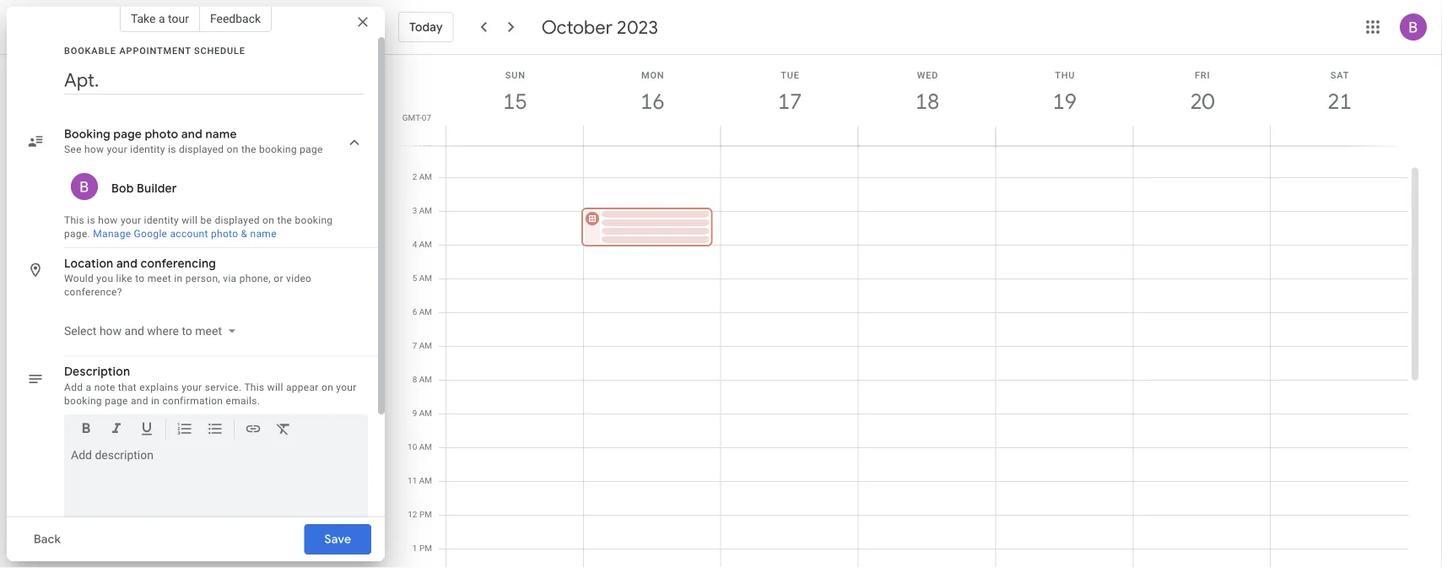 Task type: vqa. For each thing, say whether or not it's contained in the screenshot.


Task type: locate. For each thing, give the bounding box(es) containing it.
11 am from the top
[[419, 476, 432, 486]]

am right 8
[[419, 374, 432, 385]]

name
[[206, 127, 237, 142], [250, 228, 277, 240]]

your up manage
[[121, 214, 141, 226]]

in down conferencing
[[174, 273, 183, 285]]

2 vertical spatial how
[[100, 324, 122, 338]]

your inside this is how your identity will be displayed on the booking page.
[[121, 214, 141, 226]]

photo
[[145, 127, 178, 142], [211, 228, 238, 240]]

how up manage
[[98, 214, 118, 226]]

and
[[181, 127, 203, 142], [116, 256, 138, 271], [125, 324, 144, 338], [131, 395, 148, 407]]

is up builder
[[168, 144, 176, 155]]

2 am from the top
[[419, 172, 432, 182]]

take a tour button
[[120, 5, 200, 32]]

is inside "booking page photo and name see how your identity is displayed on the booking page"
[[168, 144, 176, 155]]

1 vertical spatial a
[[86, 381, 91, 393]]

0 vertical spatial photo
[[145, 127, 178, 142]]

1 pm from the top
[[420, 510, 432, 520]]

to
[[135, 273, 145, 285], [182, 324, 192, 338]]

am for 3 am
[[419, 206, 432, 216]]

will up account
[[182, 214, 198, 226]]

am right 9
[[419, 408, 432, 418]]

displayed up the &
[[215, 214, 260, 226]]

wed 18
[[915, 70, 939, 115]]

bold image
[[78, 420, 95, 440]]

1 vertical spatial booking
[[295, 214, 333, 226]]

0 vertical spatial booking
[[259, 144, 297, 155]]

0 vertical spatial identity
[[130, 144, 165, 155]]

manage
[[93, 228, 131, 240]]

am right 3
[[419, 206, 432, 216]]

page for booking
[[300, 144, 323, 155]]

6 cell from the left
[[1134, 109, 1272, 568]]

2 horizontal spatial on
[[322, 381, 334, 393]]

1 vertical spatial pm
[[420, 543, 432, 553]]

1 vertical spatial the
[[277, 214, 292, 226]]

Add title text field
[[64, 68, 365, 93]]

the down "add title" text box
[[241, 144, 256, 155]]

photo up builder
[[145, 127, 178, 142]]

bookable
[[64, 45, 116, 56]]

photo inside "booking page photo and name see how your identity is displayed on the booking page"
[[145, 127, 178, 142]]

&
[[241, 228, 248, 240]]

1 horizontal spatial on
[[263, 214, 275, 226]]

to inside location and conferencing would you like to meet in person, via phone, or video conference?
[[135, 273, 145, 285]]

18 column header
[[858, 55, 997, 146]]

location
[[64, 256, 114, 271]]

conferencing
[[141, 256, 216, 271]]

numbered list image
[[176, 420, 193, 440]]

7 am from the top
[[419, 341, 432, 351]]

1 pm
[[413, 543, 432, 553]]

0 vertical spatial in
[[174, 273, 183, 285]]

row
[[439, 109, 1409, 568]]

on up or
[[263, 214, 275, 226]]

1 1 from the top
[[413, 138, 417, 148]]

builder
[[137, 181, 177, 196]]

your down the "booking"
[[107, 144, 127, 155]]

today
[[410, 19, 443, 35]]

1 vertical spatial meet
[[195, 324, 222, 338]]

0 horizontal spatial meet
[[148, 273, 171, 285]]

1 down the gmt-07
[[413, 138, 417, 148]]

page inside "description add a note that explains your service. this will appear on your booking page and in confirmation emails."
[[105, 395, 128, 407]]

8 am from the top
[[419, 374, 432, 385]]

0 vertical spatial to
[[135, 273, 145, 285]]

07
[[422, 112, 431, 122]]

and left where
[[125, 324, 144, 338]]

10 am
[[408, 442, 432, 452]]

italic image
[[108, 420, 125, 440]]

21
[[1327, 87, 1351, 115]]

and down that
[[131, 395, 148, 407]]

0 horizontal spatial this
[[64, 214, 84, 226]]

2 1 from the top
[[413, 543, 418, 553]]

today button
[[399, 7, 454, 47]]

1 down 12
[[413, 543, 418, 553]]

4 am from the top
[[419, 239, 432, 250]]

cell
[[447, 109, 584, 568], [582, 109, 722, 568], [722, 109, 859, 568], [859, 109, 997, 568], [997, 109, 1134, 568], [1134, 109, 1272, 568], [1272, 109, 1409, 568]]

2 vertical spatial page
[[105, 395, 128, 407]]

21 column header
[[1271, 55, 1409, 146]]

1 vertical spatial how
[[98, 214, 118, 226]]

0 horizontal spatial will
[[182, 214, 198, 226]]

1 vertical spatial photo
[[211, 228, 238, 240]]

3 am
[[413, 206, 432, 216]]

8
[[413, 374, 417, 385]]

0 horizontal spatial name
[[206, 127, 237, 142]]

name right the &
[[250, 228, 277, 240]]

1 am from the top
[[419, 138, 432, 148]]

1 vertical spatial displayed
[[215, 214, 260, 226]]

1 horizontal spatial this
[[244, 381, 265, 393]]

will inside this is how your identity will be displayed on the booking page.
[[182, 214, 198, 226]]

19 column header
[[996, 55, 1134, 146]]

5 am
[[413, 273, 432, 283]]

1 vertical spatial in
[[151, 395, 160, 407]]

6 am from the top
[[419, 307, 432, 317]]

am right 7
[[419, 341, 432, 351]]

am right 11
[[419, 476, 432, 486]]

conference?
[[64, 286, 122, 298]]

3
[[413, 206, 417, 216]]

2 cell from the left
[[582, 109, 722, 568]]

sun
[[506, 70, 526, 80]]

displayed inside this is how your identity will be displayed on the booking page.
[[215, 214, 260, 226]]

sunday, october 15 element
[[496, 82, 535, 121]]

will left appear
[[267, 381, 283, 393]]

service.
[[205, 381, 242, 393]]

am for 7 am
[[419, 341, 432, 351]]

1 am
[[413, 138, 432, 148]]

1 vertical spatial page
[[300, 144, 323, 155]]

a right the add
[[86, 381, 91, 393]]

3 am from the top
[[419, 206, 432, 216]]

am for 8 am
[[419, 374, 432, 385]]

0 horizontal spatial in
[[151, 395, 160, 407]]

1 vertical spatial on
[[263, 214, 275, 226]]

be
[[201, 214, 212, 226]]

am right 6
[[419, 307, 432, 317]]

this up page.
[[64, 214, 84, 226]]

1 horizontal spatial in
[[174, 273, 183, 285]]

0 vertical spatial will
[[182, 214, 198, 226]]

how right select
[[100, 324, 122, 338]]

am down 07
[[419, 138, 432, 148]]

the
[[241, 144, 256, 155], [277, 214, 292, 226]]

see
[[64, 144, 82, 155]]

grid containing 15
[[392, 55, 1423, 568]]

1 vertical spatial name
[[250, 228, 277, 240]]

0 horizontal spatial on
[[227, 144, 239, 155]]

1 horizontal spatial a
[[159, 11, 165, 25]]

bookable appointment schedule
[[64, 45, 246, 56]]

your
[[107, 144, 127, 155], [121, 214, 141, 226], [182, 381, 202, 393], [336, 381, 357, 393]]

on down "add title" text box
[[227, 144, 239, 155]]

1 horizontal spatial the
[[277, 214, 292, 226]]

1 horizontal spatial to
[[182, 324, 192, 338]]

a left tour
[[159, 11, 165, 25]]

saturday, october 21 element
[[1321, 82, 1360, 121]]

meet right where
[[195, 324, 222, 338]]

1 horizontal spatial meet
[[195, 324, 222, 338]]

10 am from the top
[[419, 442, 432, 452]]

4 cell from the left
[[859, 109, 997, 568]]

2 pm from the top
[[420, 543, 432, 553]]

12 pm
[[408, 510, 432, 520]]

the inside this is how your identity will be displayed on the booking page.
[[277, 214, 292, 226]]

wed
[[918, 70, 939, 80]]

0 vertical spatial on
[[227, 144, 239, 155]]

0 horizontal spatial photo
[[145, 127, 178, 142]]

the up or
[[277, 214, 292, 226]]

meet inside location and conferencing would you like to meet in person, via phone, or video conference?
[[148, 273, 171, 285]]

0 vertical spatial meet
[[148, 273, 171, 285]]

identity up google
[[144, 214, 179, 226]]

grid
[[392, 55, 1423, 568]]

0 vertical spatial name
[[206, 127, 237, 142]]

is inside this is how your identity will be displayed on the booking page.
[[87, 214, 95, 226]]

0 vertical spatial this
[[64, 214, 84, 226]]

1 vertical spatial this
[[244, 381, 265, 393]]

video
[[286, 273, 312, 285]]

9 am from the top
[[419, 408, 432, 418]]

meet
[[148, 273, 171, 285], [195, 324, 222, 338]]

insert link image
[[245, 420, 262, 440]]

how down the "booking"
[[84, 144, 104, 155]]

back
[[34, 532, 61, 547]]

am right the 2
[[419, 172, 432, 182]]

on right appear
[[322, 381, 334, 393]]

booking
[[259, 144, 297, 155], [295, 214, 333, 226], [64, 395, 102, 407]]

1 vertical spatial is
[[87, 214, 95, 226]]

this up emails.
[[244, 381, 265, 393]]

1 horizontal spatial is
[[168, 144, 176, 155]]

on for that
[[322, 381, 334, 393]]

1
[[413, 138, 417, 148], [413, 543, 418, 553]]

a
[[159, 11, 165, 25], [86, 381, 91, 393]]

on inside "booking page photo and name see how your identity is displayed on the booking page"
[[227, 144, 239, 155]]

3 cell from the left
[[722, 109, 859, 568]]

will
[[182, 214, 198, 226], [267, 381, 283, 393]]

am right 4 on the top left
[[419, 239, 432, 250]]

feedback button
[[200, 5, 272, 32]]

and inside "booking page photo and name see how your identity is displayed on the booking page"
[[181, 127, 203, 142]]

16 column header
[[583, 55, 722, 146]]

1 cell from the left
[[447, 109, 584, 568]]

meet down conferencing
[[148, 273, 171, 285]]

0 horizontal spatial the
[[241, 144, 256, 155]]

schedule
[[194, 45, 246, 56]]

on for name
[[227, 144, 239, 155]]

a inside "description add a note that explains your service. this will appear on your booking page and in confirmation emails."
[[86, 381, 91, 393]]

booking inside "description add a note that explains your service. this will appear on your booking page and in confirmation emails."
[[64, 395, 102, 407]]

booking for name
[[259, 144, 297, 155]]

2 vertical spatial on
[[322, 381, 334, 393]]

0 horizontal spatial to
[[135, 273, 145, 285]]

9 am
[[413, 408, 432, 418]]

pm
[[420, 510, 432, 520], [420, 543, 432, 553]]

0 vertical spatial displayed
[[179, 144, 224, 155]]

this inside "description add a note that explains your service. this will appear on your booking page and in confirmation emails."
[[244, 381, 265, 393]]

your right appear
[[336, 381, 357, 393]]

am right the '10'
[[419, 442, 432, 452]]

tuesday, october 17 element
[[771, 82, 810, 121]]

and inside dropdown button
[[125, 324, 144, 338]]

wednesday, october 18 element
[[909, 82, 947, 121]]

name down "add title" text box
[[206, 127, 237, 142]]

1 horizontal spatial name
[[250, 228, 277, 240]]

on inside this is how your identity will be displayed on the booking page.
[[263, 214, 275, 226]]

and up like
[[116, 256, 138, 271]]

booking inside "booking page photo and name see how your identity is displayed on the booking page"
[[259, 144, 297, 155]]

0 vertical spatial pm
[[420, 510, 432, 520]]

1 horizontal spatial will
[[267, 381, 283, 393]]

0 vertical spatial the
[[241, 144, 256, 155]]

1 vertical spatial to
[[182, 324, 192, 338]]

am
[[419, 138, 432, 148], [419, 172, 432, 182], [419, 206, 432, 216], [419, 239, 432, 250], [419, 273, 432, 283], [419, 307, 432, 317], [419, 341, 432, 351], [419, 374, 432, 385], [419, 408, 432, 418], [419, 442, 432, 452], [419, 476, 432, 486]]

1 for 1 pm
[[413, 543, 418, 553]]

0 vertical spatial how
[[84, 144, 104, 155]]

12
[[408, 510, 418, 520]]

1 vertical spatial 1
[[413, 543, 418, 553]]

2 vertical spatial booking
[[64, 395, 102, 407]]

to right where
[[182, 324, 192, 338]]

to right like
[[135, 273, 145, 285]]

name inside "booking page photo and name see how your identity is displayed on the booking page"
[[206, 127, 237, 142]]

page
[[114, 127, 142, 142], [300, 144, 323, 155], [105, 395, 128, 407]]

in down explains
[[151, 395, 160, 407]]

identity up bob builder
[[130, 144, 165, 155]]

0 horizontal spatial a
[[86, 381, 91, 393]]

1 vertical spatial identity
[[144, 214, 179, 226]]

and down "add title" text box
[[181, 127, 203, 142]]

am for 11 am
[[419, 476, 432, 486]]

pm right 12
[[420, 510, 432, 520]]

0 vertical spatial is
[[168, 144, 176, 155]]

displayed inside "booking page photo and name see how your identity is displayed on the booking page"
[[179, 144, 224, 155]]

like
[[116, 273, 133, 285]]

5 am from the top
[[419, 273, 432, 283]]

1 vertical spatial will
[[267, 381, 283, 393]]

on
[[227, 144, 239, 155], [263, 214, 275, 226], [322, 381, 334, 393]]

and inside "description add a note that explains your service. this will appear on your booking page and in confirmation emails."
[[131, 395, 148, 407]]

is up page.
[[87, 214, 95, 226]]

am right 5 at the left
[[419, 273, 432, 283]]

am for 5 am
[[419, 273, 432, 283]]

displayed
[[179, 144, 224, 155], [215, 214, 260, 226]]

displayed down "add title" text box
[[179, 144, 224, 155]]

october 2023
[[542, 15, 659, 39]]

0 vertical spatial 1
[[413, 138, 417, 148]]

0 horizontal spatial is
[[87, 214, 95, 226]]

6
[[413, 307, 417, 317]]

0 vertical spatial a
[[159, 11, 165, 25]]

pm down 12 pm
[[420, 543, 432, 553]]

on inside "description add a note that explains your service. this will appear on your booking page and in confirmation emails."
[[322, 381, 334, 393]]

photo left the &
[[211, 228, 238, 240]]



Task type: describe. For each thing, give the bounding box(es) containing it.
4
[[413, 239, 417, 250]]

sun 15
[[502, 70, 526, 115]]

4 am
[[413, 239, 432, 250]]

october
[[542, 15, 613, 39]]

Description text field
[[71, 448, 361, 532]]

booking for that
[[64, 395, 102, 407]]

this inside this is how your identity will be displayed on the booking page.
[[64, 214, 84, 226]]

friday, october 20 element
[[1184, 82, 1222, 121]]

2
[[413, 172, 417, 182]]

and inside location and conferencing would you like to meet in person, via phone, or video conference?
[[116, 256, 138, 271]]

take
[[131, 11, 156, 25]]

add
[[64, 381, 83, 393]]

1 horizontal spatial photo
[[211, 228, 238, 240]]

manage google account photo & name link
[[93, 228, 277, 240]]

7
[[413, 341, 417, 351]]

20 column header
[[1133, 55, 1272, 146]]

am for 10 am
[[419, 442, 432, 452]]

pm for 1 pm
[[420, 543, 432, 553]]

select
[[64, 324, 97, 338]]

will inside "description add a note that explains your service. this will appear on your booking page and in confirmation emails."
[[267, 381, 283, 393]]

phone,
[[240, 273, 271, 285]]

bob
[[111, 181, 134, 196]]

am for 2 am
[[419, 172, 432, 182]]

appointment
[[119, 45, 191, 56]]

15 column header
[[446, 55, 584, 146]]

mon
[[642, 70, 665, 80]]

emails.
[[226, 395, 260, 407]]

remove formatting image
[[275, 420, 292, 440]]

the inside "booking page photo and name see how your identity is displayed on the booking page"
[[241, 144, 256, 155]]

identity inside "booking page photo and name see how your identity is displayed on the booking page"
[[130, 144, 165, 155]]

in inside "description add a note that explains your service. this will appear on your booking page and in confirmation emails."
[[151, 395, 160, 407]]

note
[[94, 381, 115, 393]]

select how and where to meet button
[[57, 316, 242, 346]]

fri 20
[[1190, 70, 1214, 115]]

tour
[[168, 11, 189, 25]]

0 vertical spatial page
[[114, 127, 142, 142]]

how inside dropdown button
[[100, 324, 122, 338]]

booking page photo and name see how your identity is displayed on the booking page
[[64, 127, 323, 155]]

2023
[[617, 15, 659, 39]]

your up confirmation
[[182, 381, 202, 393]]

monday, october 16 element
[[634, 82, 672, 121]]

a inside 'button'
[[159, 11, 165, 25]]

tue 17
[[777, 70, 801, 115]]

where
[[147, 324, 179, 338]]

am for 9 am
[[419, 408, 432, 418]]

bob builder
[[111, 181, 177, 196]]

8 am
[[413, 374, 432, 385]]

17 column header
[[721, 55, 859, 146]]

or
[[274, 273, 284, 285]]

back button
[[20, 519, 74, 560]]

location and conferencing would you like to meet in person, via phone, or video conference?
[[64, 256, 312, 298]]

your inside "booking page photo and name see how your identity is displayed on the booking page"
[[107, 144, 127, 155]]

5 cell from the left
[[997, 109, 1134, 568]]

sat
[[1331, 70, 1350, 80]]

thu
[[1056, 70, 1076, 80]]

6 am
[[413, 307, 432, 317]]

description add a note that explains your service. this will appear on your booking page and in confirmation emails.
[[64, 364, 357, 407]]

tue
[[781, 70, 800, 80]]

7 cell from the left
[[1272, 109, 1409, 568]]

page.
[[64, 228, 90, 240]]

17
[[777, 87, 801, 115]]

9
[[413, 408, 417, 418]]

booking
[[64, 127, 111, 142]]

explains
[[140, 381, 179, 393]]

account
[[170, 228, 208, 240]]

bulleted list image
[[207, 420, 224, 440]]

am for 4 am
[[419, 239, 432, 250]]

that
[[118, 381, 137, 393]]

page for description
[[105, 395, 128, 407]]

pm for 12 pm
[[420, 510, 432, 520]]

manage google account photo & name
[[93, 228, 277, 240]]

sat 21
[[1327, 70, 1351, 115]]

1 for 1 am
[[413, 138, 417, 148]]

7 am
[[413, 341, 432, 351]]

feedback
[[210, 11, 261, 25]]

confirmation
[[162, 395, 223, 407]]

to inside "select how and where to meet" dropdown button
[[182, 324, 192, 338]]

18
[[915, 87, 939, 115]]

in inside location and conferencing would you like to meet in person, via phone, or video conference?
[[174, 273, 183, 285]]

description
[[64, 364, 130, 380]]

take a tour
[[131, 11, 189, 25]]

gmt-07
[[403, 112, 431, 122]]

you
[[97, 273, 113, 285]]

mon 16
[[640, 70, 665, 115]]

underline image
[[138, 420, 155, 440]]

person,
[[186, 273, 220, 285]]

would
[[64, 273, 94, 285]]

5
[[413, 273, 417, 283]]

how inside "booking page photo and name see how your identity is displayed on the booking page"
[[84, 144, 104, 155]]

appear
[[286, 381, 319, 393]]

google
[[134, 228, 167, 240]]

10
[[408, 442, 417, 452]]

2 am
[[413, 172, 432, 182]]

via
[[223, 273, 237, 285]]

15
[[502, 87, 526, 115]]

select how and where to meet
[[64, 324, 222, 338]]

how inside this is how your identity will be displayed on the booking page.
[[98, 214, 118, 226]]

booking inside this is how your identity will be displayed on the booking page.
[[295, 214, 333, 226]]

20
[[1190, 87, 1214, 115]]

thu 19
[[1052, 70, 1076, 115]]

16
[[640, 87, 664, 115]]

meet inside "select how and where to meet" dropdown button
[[195, 324, 222, 338]]

gmt-
[[403, 112, 422, 122]]

19
[[1052, 87, 1076, 115]]

am for 6 am
[[419, 307, 432, 317]]

formatting options toolbar
[[64, 414, 368, 450]]

11
[[408, 476, 417, 486]]

fri
[[1196, 70, 1211, 80]]

thursday, october 19 element
[[1046, 82, 1085, 121]]

identity inside this is how your identity will be displayed on the booking page.
[[144, 214, 179, 226]]

am for 1 am
[[419, 138, 432, 148]]



